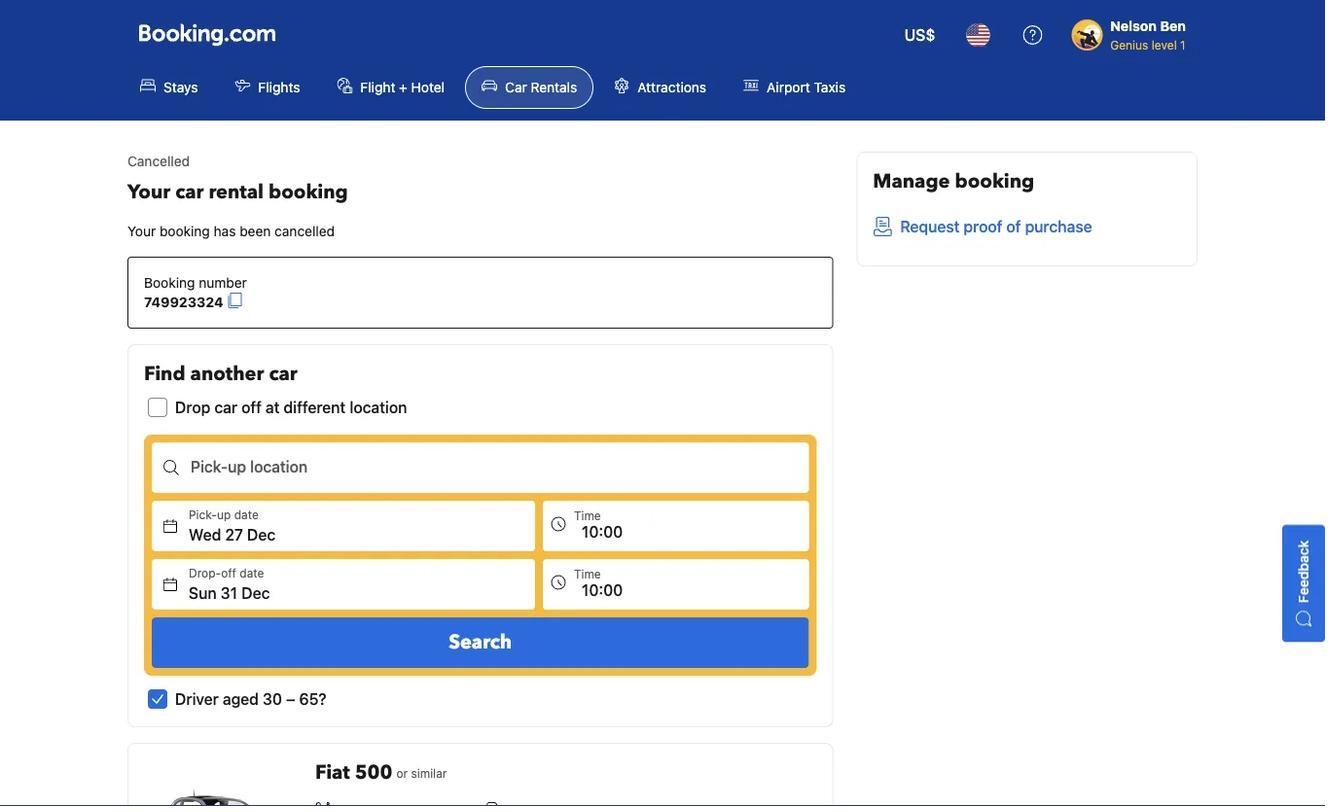 Task type: locate. For each thing, give the bounding box(es) containing it.
us$ button
[[893, 12, 947, 58]]

aged
[[223, 690, 259, 709]]

nelson
[[1111, 18, 1157, 34]]

find
[[144, 361, 185, 388]]

booking up cancelled
[[269, 179, 348, 206]]

dec right '31'
[[241, 584, 270, 603]]

off inside drop-off date sun 31 dec
[[221, 566, 236, 580]]

your booking has been cancelled
[[127, 223, 335, 239]]

1 horizontal spatial off
[[241, 398, 262, 417]]

feedback button
[[1282, 525, 1325, 642]]

0 vertical spatial dec
[[247, 526, 276, 544]]

different
[[284, 398, 346, 417]]

your for your car rental booking
[[127, 179, 170, 206]]

up up 27
[[217, 508, 231, 522]]

pick- inside pick-up date wed 27 dec
[[189, 508, 217, 522]]

booking for manage booking
[[955, 168, 1035, 195]]

1 vertical spatial dec
[[241, 584, 270, 603]]

0 horizontal spatial car
[[175, 179, 204, 206]]

sun
[[189, 584, 217, 603]]

search button
[[152, 618, 809, 668]]

up inside pick-up date wed 27 dec
[[217, 508, 231, 522]]

0 horizontal spatial booking
[[160, 223, 210, 239]]

rentals
[[531, 79, 577, 95]]

car up drop car off at different location on the left of page
[[269, 361, 298, 388]]

dec for sun 31 dec
[[241, 584, 270, 603]]

2 your from the top
[[127, 223, 156, 239]]

attractions link
[[598, 66, 723, 109]]

location right different
[[350, 398, 407, 417]]

1 vertical spatial car
[[269, 361, 298, 388]]

off left at
[[241, 398, 262, 417]]

1 vertical spatial pick-
[[189, 508, 217, 522]]

1 vertical spatial location
[[250, 458, 308, 476]]

2 vertical spatial car
[[214, 398, 237, 417]]

–
[[286, 690, 295, 709]]

manage
[[873, 168, 950, 195]]

date for 27
[[234, 508, 259, 522]]

date down 27
[[240, 566, 264, 580]]

booking left has
[[160, 223, 210, 239]]

fiat 500 image
[[144, 779, 300, 807]]

up
[[228, 458, 246, 476], [217, 508, 231, 522]]

your up booking
[[127, 223, 156, 239]]

dec for wed 27 dec
[[247, 526, 276, 544]]

pick- for pick-up date wed 27 dec
[[189, 508, 217, 522]]

your for your booking has been cancelled
[[127, 223, 156, 239]]

0 vertical spatial your
[[127, 179, 170, 206]]

car
[[175, 179, 204, 206], [269, 361, 298, 388], [214, 398, 237, 417]]

location down at
[[250, 458, 308, 476]]

number
[[199, 275, 247, 291]]

booking
[[955, 168, 1035, 195], [269, 179, 348, 206], [160, 223, 210, 239]]

0 vertical spatial location
[[350, 398, 407, 417]]

purchase
[[1025, 217, 1092, 236]]

flight + hotel
[[360, 79, 445, 95]]

date inside drop-off date sun 31 dec
[[240, 566, 264, 580]]

0 horizontal spatial off
[[221, 566, 236, 580]]

booking number
[[144, 275, 247, 291]]

fiat 500 or similar
[[315, 760, 447, 787]]

your down cancelled
[[127, 179, 170, 206]]

1 your from the top
[[127, 179, 170, 206]]

up up pick-up date wed 27 dec
[[228, 458, 246, 476]]

off up '31'
[[221, 566, 236, 580]]

cancelled status
[[127, 152, 833, 171]]

similar
[[411, 767, 447, 780]]

0 vertical spatial up
[[228, 458, 246, 476]]

1 vertical spatial up
[[217, 508, 231, 522]]

feedback
[[1296, 540, 1312, 603]]

dec right 27
[[247, 526, 276, 544]]

dec inside drop-off date sun 31 dec
[[241, 584, 270, 603]]

car down cancelled
[[175, 179, 204, 206]]

1 horizontal spatial location
[[350, 398, 407, 417]]

pick-up location
[[191, 458, 308, 476]]

0 vertical spatial pick-
[[191, 458, 228, 476]]

nelson ben genius level 1
[[1111, 18, 1186, 52]]

date
[[234, 508, 259, 522], [240, 566, 264, 580]]

dec
[[247, 526, 276, 544], [241, 584, 270, 603]]

cancelled
[[275, 223, 335, 239]]

skip to main content element
[[0, 0, 1325, 121]]

date inside pick-up date wed 27 dec
[[234, 508, 259, 522]]

500
[[355, 760, 393, 787]]

pick-
[[191, 458, 228, 476], [189, 508, 217, 522]]

30
[[263, 690, 282, 709]]

drop car off at different location
[[175, 398, 407, 417]]

location
[[350, 398, 407, 417], [250, 458, 308, 476]]

1 vertical spatial date
[[240, 566, 264, 580]]

of
[[1007, 217, 1021, 236]]

search
[[449, 630, 512, 656]]

drop
[[175, 398, 210, 417]]

27
[[225, 526, 243, 544]]

booking up the request proof of purchase
[[955, 168, 1035, 195]]

dec inside pick-up date wed 27 dec
[[247, 526, 276, 544]]

0 vertical spatial date
[[234, 508, 259, 522]]

flight
[[360, 79, 395, 95]]

pick-up date wed 27 dec
[[189, 508, 276, 544]]

hotel
[[411, 79, 445, 95]]

your
[[127, 179, 170, 206], [127, 223, 156, 239]]

flight + hotel link
[[321, 66, 461, 109]]

car right drop
[[214, 398, 237, 417]]

date up 27
[[234, 508, 259, 522]]

pick- up wed on the bottom left of the page
[[189, 508, 217, 522]]

stays link
[[124, 66, 214, 109]]

attractions
[[638, 79, 707, 95]]

or
[[396, 767, 408, 780]]

1 horizontal spatial car
[[214, 398, 237, 417]]

1 vertical spatial off
[[221, 566, 236, 580]]

pick- down drop
[[191, 458, 228, 476]]

cancelled
[[127, 153, 190, 169]]

request proof of purchase
[[900, 217, 1092, 236]]

0 vertical spatial car
[[175, 179, 204, 206]]

off
[[241, 398, 262, 417], [221, 566, 236, 580]]

airport taxis
[[767, 79, 846, 95]]

2 horizontal spatial booking
[[955, 168, 1035, 195]]

1 vertical spatial your
[[127, 223, 156, 239]]



Task type: describe. For each thing, give the bounding box(es) containing it.
pick- for pick-up location
[[191, 458, 228, 476]]

0 vertical spatial off
[[241, 398, 262, 417]]

flights
[[258, 79, 300, 95]]

car for rental
[[175, 179, 204, 206]]

airport taxis link
[[727, 66, 862, 109]]

proof
[[964, 217, 1003, 236]]

2 horizontal spatial car
[[269, 361, 298, 388]]

0 horizontal spatial location
[[250, 458, 308, 476]]

request
[[900, 217, 960, 236]]

booking for your booking has been cancelled
[[160, 223, 210, 239]]

1
[[1180, 38, 1186, 52]]

has
[[214, 223, 236, 239]]

stays
[[163, 79, 198, 95]]

rental
[[209, 179, 264, 206]]

1 horizontal spatial booking
[[269, 179, 348, 206]]

manage booking
[[873, 168, 1035, 195]]

at
[[266, 398, 280, 417]]

ben
[[1160, 18, 1186, 34]]

us$
[[905, 26, 935, 44]]

flights link
[[218, 66, 317, 109]]

car rentals
[[505, 79, 577, 95]]

drop-off date sun 31 dec
[[189, 566, 270, 603]]

Pick-up location field
[[191, 468, 809, 491]]

airport
[[767, 79, 810, 95]]

date for 31
[[240, 566, 264, 580]]

driver aged 30 – 65?
[[175, 690, 326, 709]]

drop-
[[189, 566, 221, 580]]

another
[[190, 361, 264, 388]]

booking
[[144, 275, 195, 291]]

driver
[[175, 690, 219, 709]]

up for location
[[228, 458, 246, 476]]

genius
[[1111, 38, 1149, 52]]

31
[[221, 584, 237, 603]]

your car rental booking
[[127, 179, 348, 206]]

car
[[505, 79, 527, 95]]

level
[[1152, 38, 1177, 52]]

up for date
[[217, 508, 231, 522]]

taxis
[[814, 79, 846, 95]]

car for off
[[214, 398, 237, 417]]

request proof of purchase button
[[861, 203, 1104, 250]]

find another car
[[144, 361, 298, 388]]

car rentals link
[[465, 66, 594, 109]]

product listing group
[[127, 743, 833, 807]]

749923324
[[144, 294, 223, 310]]

+
[[399, 79, 408, 95]]

fiat
[[315, 760, 350, 787]]

wed
[[189, 526, 221, 544]]

been
[[240, 223, 271, 239]]

65?
[[299, 690, 326, 709]]



Task type: vqa. For each thing, say whether or not it's contained in the screenshot.
bottommost date
yes



